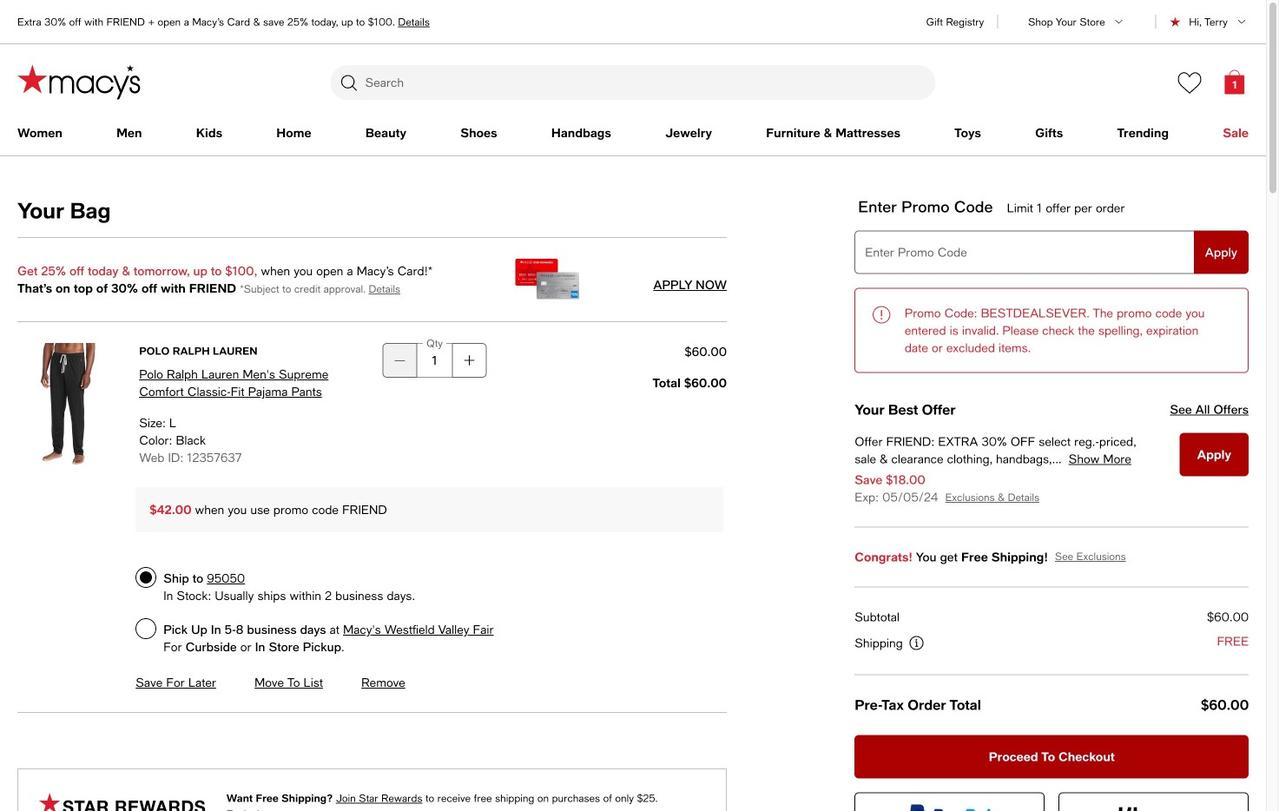 Task type: locate. For each thing, give the bounding box(es) containing it.
None radio
[[136, 618, 157, 639]]

  text field
[[855, 231, 1249, 274]]

status
[[855, 288, 1249, 373]]

None number field
[[417, 343, 452, 378]]

offers section
[[855, 197, 1249, 528]]

order summary section
[[848, 588, 1256, 811]]

macy's star rewards image
[[39, 793, 206, 811]]

None radio
[[136, 567, 157, 588]]



Task type: vqa. For each thing, say whether or not it's contained in the screenshot.
Order Summary section
yes



Task type: describe. For each thing, give the bounding box(es) containing it.
Search text field
[[331, 65, 936, 100]]

search large image
[[338, 72, 359, 93]]

polo ralph lauren men's supreme comfort classic-fit pajama pants image
[[17, 343, 118, 466]]

error image
[[871, 304, 891, 325]]



